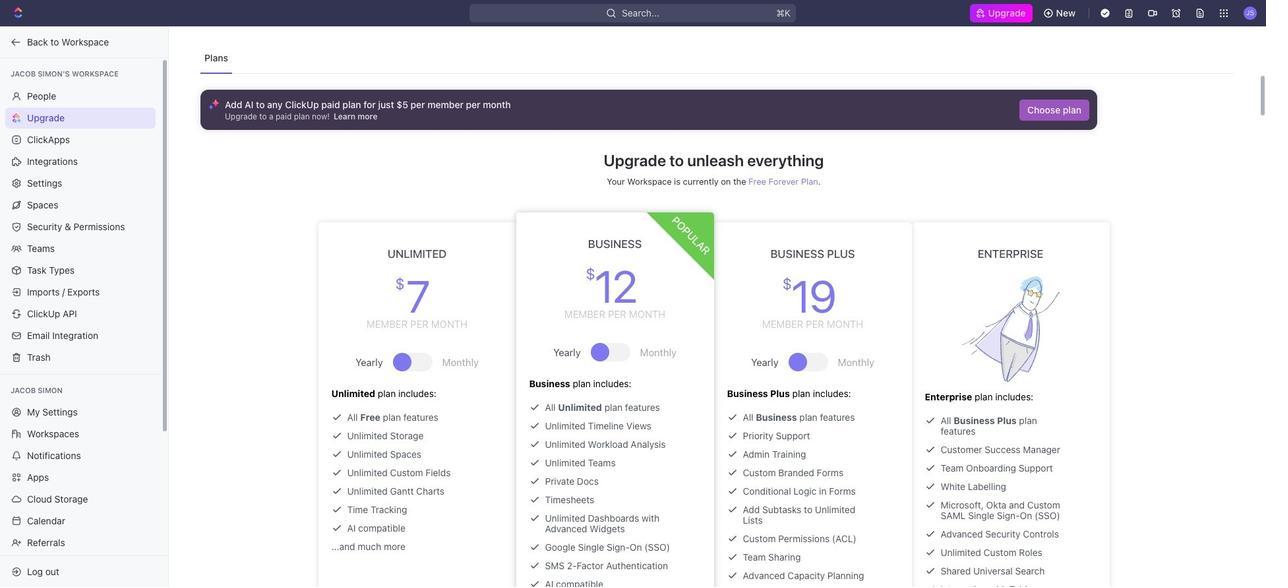 Task type: vqa. For each thing, say whether or not it's contained in the screenshot.
Upgrade link
no



Task type: describe. For each thing, give the bounding box(es) containing it.
enterprise image
[[962, 276, 1060, 382]]



